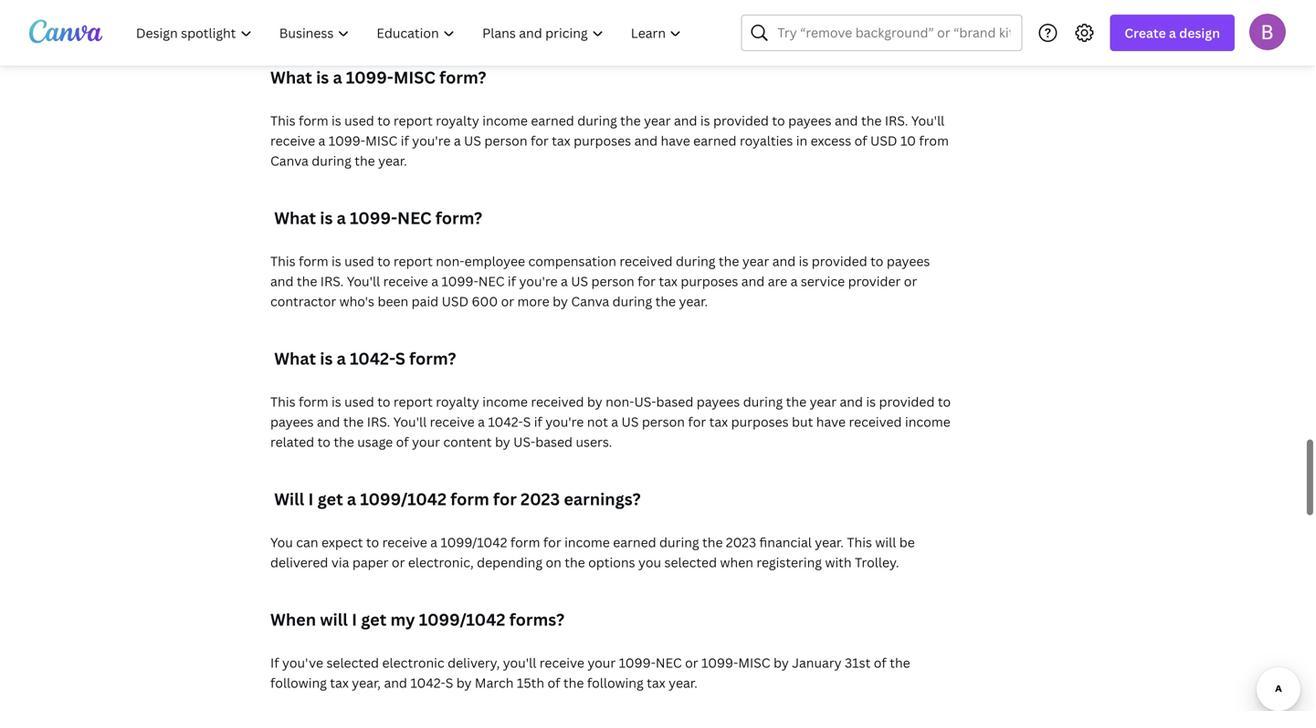 Task type: describe. For each thing, give the bounding box(es) containing it.
in
[[796, 132, 807, 149]]

when will i get my 1099/1042 forms?
[[270, 609, 564, 631]]

with
[[825, 554, 852, 571]]

receive inside this form is used to report royalty income earned during the year and is provided to payees and the irs. you'll receive a 1099-misc if you're a us person for tax purposes and have earned royalties in excess of usd 10 from canva during the year.
[[270, 132, 315, 149]]

year inside this form is used to report royalty income earned during the year and is provided to payees and the irs. you'll receive a 1099-misc if you're a us person for tax purposes and have earned royalties in excess of usd 10 from canva during the year.
[[644, 112, 671, 129]]

year inside "this form is used to report non-employee compensation received during the year and is provided to payees and the irs. you'll receive a 1099-nec if you're a us person for tax purposes and are a service provider or contractor who's been paid usd 600 or more by canva during the year."
[[742, 253, 769, 270]]

form? for what is a 1099-misc form?
[[439, 66, 486, 89]]

you
[[638, 554, 661, 571]]

person inside this form is used to report royalty income received by non-us-based payees during the year and is provided to payees and the irs. you'll receive a 1042-s if you're not a us person for tax purposes but have received income related to the usage of your content by us-based users.
[[642, 413, 685, 431]]

your inside this form is used to report royalty income received by non-us-based payees during the year and is provided to payees and the irs. you'll receive a 1042-s if you're not a us person for tax purposes but have received income related to the usage of your content by us-based users.
[[412, 433, 440, 451]]

payees inside this form is used to report royalty income earned during the year and is provided to payees and the irs. you'll receive a 1099-misc if you're a us person for tax purposes and have earned royalties in excess of usd 10 from canva during the year.
[[788, 112, 832, 129]]

or inside if you've selected electronic delivery, you'll receive your 1099-nec or 1099-misc by january 31st of the following tax year, and 1042-s by march 15th of the following tax year.
[[685, 654, 698, 672]]

if you've selected electronic delivery, you'll receive your 1099-nec or 1099-misc by january 31st of the following tax year, and 1042-s by march 15th of the following tax year.
[[270, 654, 910, 692]]

1 vertical spatial earned
[[693, 132, 737, 149]]

electronic
[[382, 654, 444, 672]]

this form is used to report non-employee compensation received during the year and is provided to payees and the irs. you'll receive a 1099-nec if you're a us person for tax purposes and are a service provider or contractor who's been paid usd 600 or more by canva during the year.
[[270, 253, 930, 310]]

of inside this form is used to report royalty income received by non-us-based payees during the year and is provided to payees and the irs. you'll receive a 1042-s if you're not a us person for tax purposes but have received income related to the usage of your content by us-based users.
[[396, 433, 409, 451]]

march
[[475, 674, 514, 692]]

income inside this form is used to report royalty income earned during the year and is provided to payees and the irs. you'll receive a 1099-misc if you're a us person for tax purposes and have earned royalties in excess of usd 10 from canva during the year.
[[482, 112, 528, 129]]

electronic,
[[408, 554, 474, 571]]

top level navigation element
[[124, 15, 697, 51]]

31st
[[845, 654, 871, 672]]

royalties
[[740, 132, 793, 149]]

1042- inside if you've selected electronic delivery, you'll receive your 1099-nec or 1099-misc by january 31st of the following tax year, and 1042-s by march 15th of the following tax year.
[[410, 674, 445, 692]]

are
[[768, 273, 787, 290]]

received inside "this form is used to report non-employee compensation received during the year and is provided to payees and the irs. you'll receive a 1099-nec if you're a us person for tax purposes and are a service provider or contractor who's been paid usd 600 or more by canva during the year."
[[620, 253, 673, 270]]

s inside if you've selected electronic delivery, you'll receive your 1099-nec or 1099-misc by january 31st of the following tax year, and 1042-s by march 15th of the following tax year.
[[445, 674, 453, 692]]

1 vertical spatial i
[[352, 609, 357, 631]]

year,
[[352, 674, 381, 692]]

my
[[390, 609, 415, 631]]

used for receive
[[344, 253, 374, 270]]

irs. inside this form is used to report royalty income received by non-us-based payees during the year and is provided to payees and the irs. you'll receive a 1042-s if you're not a us person for tax purposes but have received income related to the usage of your content by us-based users.
[[367, 413, 390, 431]]

2023 inside you can expect to receive a 1099/1042 form for income earned during the 2023 financial year. this will be delivered via paper or electronic, depending on the options you selected when registering with trolley.
[[726, 534, 756, 551]]

this for this form is used to report royalty income earned during the year and is provided to payees and the irs. you'll receive a 1099-misc if you're a us person for tax purposes and have earned royalties in excess of usd 10 from canva during the year.
[[270, 112, 295, 129]]

by inside "this form is used to report non-employee compensation received during the year and is provided to payees and the irs. you'll receive a 1099-nec if you're a us person for tax purposes and are a service provider or contractor who's been paid usd 600 or more by canva during the year."
[[553, 293, 568, 310]]

will inside you can expect to receive a 1099/1042 form for income earned during the 2023 financial year. this will be delivered via paper or electronic, depending on the options you selected when registering with trolley.
[[875, 534, 896, 551]]

expect
[[321, 534, 363, 551]]

a inside dropdown button
[[1169, 24, 1176, 42]]

january
[[792, 654, 842, 672]]

1 vertical spatial received
[[531, 393, 584, 410]]

excess
[[811, 132, 851, 149]]

form down content
[[450, 488, 489, 510]]

purposes inside this form is used to report royalty income received by non-us-based payees during the year and is provided to payees and the irs. you'll receive a 1042-s if you're not a us person for tax purposes but have received income related to the usage of your content by us-based users.
[[731, 413, 789, 431]]

purposes inside "this form is used to report non-employee compensation received during the year and is provided to payees and the irs. you'll receive a 1099-nec if you're a us person for tax purposes and are a service provider or contractor who's been paid usd 600 or more by canva during the year."
[[681, 273, 738, 290]]

1 following from the left
[[270, 674, 327, 692]]

if inside this form is used to report royalty income earned during the year and is provided to payees and the irs. you'll receive a 1099-misc if you're a us person for tax purposes and have earned royalties in excess of usd 10 from canva during the year.
[[401, 132, 409, 149]]

for inside "this form is used to report non-employee compensation received during the year and is provided to payees and the irs. you'll receive a 1099-nec if you're a us person for tax purposes and are a service provider or contractor who's been paid usd 600 or more by canva during the year."
[[638, 273, 656, 290]]

misc inside if you've selected electronic delivery, you'll receive your 1099-nec or 1099-misc by january 31st of the following tax year, and 1042-s by march 15th of the following tax year.
[[738, 654, 770, 672]]

for inside this form is used to report royalty income received by non-us-based payees during the year and is provided to payees and the irs. you'll receive a 1042-s if you're not a us person for tax purposes but have received income related to the usage of your content by us-based users.
[[688, 413, 706, 431]]

0 vertical spatial 2023
[[521, 488, 560, 510]]

compensation
[[528, 253, 616, 270]]

0 vertical spatial 1099/1042
[[360, 488, 447, 510]]

receive inside if you've selected electronic delivery, you'll receive your 1099-nec or 1099-misc by january 31st of the following tax year, and 1042-s by march 15th of the following tax year.
[[540, 654, 584, 672]]

bob builder image
[[1249, 13, 1286, 50]]

form for payees
[[299, 393, 328, 410]]

you'll inside "this form is used to report non-employee compensation received during the year and is provided to payees and the irs. you'll receive a 1099-nec if you're a us person for tax purposes and are a service provider or contractor who's been paid usd 600 or more by canva during the year."
[[347, 273, 380, 290]]

0 horizontal spatial nec
[[397, 207, 432, 229]]

year. inside you can expect to receive a 1099/1042 form for income earned during the 2023 financial year. this will be delivered via paper or electronic, depending on the options you selected when registering with trolley.
[[815, 534, 844, 551]]

2 vertical spatial 1099/1042
[[419, 609, 505, 631]]

tax inside this form is used to report royalty income earned during the year and is provided to payees and the irs. you'll receive a 1099-misc if you're a us person for tax purposes and have earned royalties in excess of usd 10 from canva during the year.
[[552, 132, 570, 149]]

will i get a 1099/1042 form for 2023 earnings?
[[270, 488, 641, 510]]

irs. inside this form is used to report royalty income earned during the year and is provided to payees and the irs. you'll receive a 1099-misc if you're a us person for tax purposes and have earned royalties in excess of usd 10 from canva during the year.
[[885, 112, 908, 129]]

you're inside this form is used to report royalty income received by non-us-based payees during the year and is provided to payees and the irs. you'll receive a 1042-s if you're not a us person for tax purposes but have received income related to the usage of your content by us-based users.
[[545, 413, 584, 431]]

have inside this form is used to report royalty income received by non-us-based payees during the year and is provided to payees and the irs. you'll receive a 1042-s if you're not a us person for tax purposes but have received income related to the usage of your content by us-based users.
[[816, 413, 846, 431]]

who's
[[339, 293, 374, 310]]

contractor
[[270, 293, 336, 310]]

when
[[270, 609, 316, 631]]

provided inside this form is used to report royalty income received by non-us-based payees during the year and is provided to payees and the irs. you'll receive a 1042-s if you're not a us person for tax purposes but have received income related to the usage of your content by us-based users.
[[879, 393, 935, 410]]

0 vertical spatial 1042-
[[350, 347, 395, 370]]

earnings?
[[564, 488, 641, 510]]

this for this form is used to report royalty income received by non-us-based payees during the year and is provided to payees and the irs. you'll receive a 1042-s if you're not a us person for tax purposes but have received income related to the usage of your content by us-based users.
[[270, 393, 295, 410]]

non- inside "this form is used to report non-employee compensation received during the year and is provided to payees and the irs. you'll receive a 1099-nec if you're a us person for tax purposes and are a service provider or contractor who's been paid usd 600 or more by canva during the year."
[[436, 253, 465, 270]]

tax inside this form is used to report royalty income received by non-us-based payees during the year and is provided to payees and the irs. you'll receive a 1042-s if you're not a us person for tax purposes but have received income related to the usage of your content by us-based users.
[[709, 413, 728, 431]]

form? for what is a 1042-s form?
[[409, 347, 456, 370]]

600
[[472, 293, 498, 310]]

0 vertical spatial us-
[[634, 393, 656, 410]]

content
[[443, 433, 492, 451]]

person inside "this form is used to report non-employee compensation received during the year and is provided to payees and the irs. you'll receive a 1099-nec if you're a us person for tax purposes and are a service provider or contractor who's been paid usd 600 or more by canva during the year."
[[591, 273, 634, 290]]

0 vertical spatial get
[[317, 488, 343, 510]]

canva inside "this form is used to report non-employee compensation received during the year and is provided to payees and the irs. you'll receive a 1099-nec if you're a us person for tax purposes and are a service provider or contractor who's been paid usd 600 or more by canva during the year."
[[571, 293, 609, 310]]

this inside you can expect to receive a 1099/1042 form for income earned during the 2023 financial year. this will be delivered via paper or electronic, depending on the options you selected when registering with trolley.
[[847, 534, 872, 551]]

receive inside "this form is used to report non-employee compensation received during the year and is provided to payees and the irs. you'll receive a 1099-nec if you're a us person for tax purposes and are a service provider or contractor who's been paid usd 600 or more by canva during the year."
[[383, 273, 428, 290]]

trolley.
[[855, 554, 899, 571]]

1 vertical spatial will
[[320, 609, 348, 631]]

by left january
[[773, 654, 789, 672]]

form inside you can expect to receive a 1099/1042 form for income earned during the 2023 financial year. this will be delivered via paper or electronic, depending on the options you selected when registering with trolley.
[[510, 534, 540, 551]]

us inside "this form is used to report non-employee compensation received during the year and is provided to payees and the irs. you'll receive a 1099-nec if you're a us person for tax purposes and are a service provider or contractor who's been paid usd 600 or more by canva during the year."
[[571, 273, 588, 290]]

if
[[270, 654, 279, 672]]

during inside this form is used to report royalty income received by non-us-based payees during the year and is provided to payees and the irs. you'll receive a 1042-s if you're not a us person for tax purposes but have received income related to the usage of your content by us-based users.
[[743, 393, 783, 410]]

irs. inside "this form is used to report non-employee compensation received during the year and is provided to payees and the irs. you'll receive a 1099-nec if you're a us person for tax purposes and are a service provider or contractor who's been paid usd 600 or more by canva during the year."
[[320, 273, 344, 290]]

you'll inside this form is used to report royalty income earned during the year and is provided to payees and the irs. you'll receive a 1099-misc if you're a us person for tax purposes and have earned royalties in excess of usd 10 from canva during the year.
[[911, 112, 945, 129]]

you'll
[[503, 654, 536, 672]]

you're inside "this form is used to report non-employee compensation received during the year and is provided to payees and the irs. you'll receive a 1099-nec if you're a us person for tax purposes and are a service provider or contractor who's been paid usd 600 or more by canva during the year."
[[519, 273, 558, 290]]

have inside this form is used to report royalty income earned during the year and is provided to payees and the irs. you'll receive a 1099-misc if you're a us person for tax purposes and have earned royalties in excess of usd 10 from canva during the year.
[[661, 132, 690, 149]]

this form is used to report royalty income earned during the year and is provided to payees and the irs. you'll receive a 1099-misc if you're a us person for tax purposes and have earned royalties in excess of usd 10 from canva during the year.
[[270, 112, 949, 169]]

create
[[1124, 24, 1166, 42]]

paper
[[352, 554, 389, 571]]

earned inside you can expect to receive a 1099/1042 form for income earned during the 2023 financial year. this will be delivered via paper or electronic, depending on the options you selected when registering with trolley.
[[613, 534, 656, 551]]

0 vertical spatial based
[[656, 393, 693, 410]]

10
[[900, 132, 916, 149]]

delivery,
[[448, 654, 500, 672]]

more
[[517, 293, 549, 310]]

via
[[331, 554, 349, 571]]

what is a 1099-misc form?
[[270, 66, 486, 89]]



Task type: vqa. For each thing, say whether or not it's contained in the screenshot.
the top will
yes



Task type: locate. For each thing, give the bounding box(es) containing it.
form? down top level navigation element
[[439, 66, 486, 89]]

if inside this form is used to report royalty income received by non-us-based payees during the year and is provided to payees and the irs. you'll receive a 1042-s if you're not a us person for tax purposes but have received income related to the usage of your content by us-based users.
[[534, 413, 542, 431]]

if inside "this form is used to report non-employee compensation received during the year and is provided to payees and the irs. you'll receive a 1099-nec if you're a us person for tax purposes and are a service provider or contractor who's been paid usd 600 or more by canva during the year."
[[508, 273, 516, 290]]

usd inside this form is used to report royalty income earned during the year and is provided to payees and the irs. you'll receive a 1099-misc if you're a us person for tax purposes and have earned royalties in excess of usd 10 from canva during the year.
[[870, 132, 897, 149]]

provider
[[848, 273, 901, 290]]

0 horizontal spatial your
[[412, 433, 440, 451]]

nec inside "this form is used to report non-employee compensation received during the year and is provided to payees and the irs. you'll receive a 1099-nec if you're a us person for tax purposes and are a service provider or contractor who's been paid usd 600 or more by canva during the year."
[[478, 273, 505, 290]]

15th
[[517, 674, 544, 692]]

1 vertical spatial canva
[[571, 293, 609, 310]]

1 vertical spatial usd
[[442, 293, 469, 310]]

by down delivery,
[[456, 674, 472, 692]]

2 horizontal spatial if
[[534, 413, 542, 431]]

this
[[270, 112, 295, 129], [270, 253, 295, 270], [270, 393, 295, 410], [847, 534, 872, 551]]

i left my
[[352, 609, 357, 631]]

0 vertical spatial earned
[[531, 112, 574, 129]]

if left not
[[534, 413, 542, 431]]

will
[[274, 488, 304, 510]]

what for what is a 1042-s form?
[[274, 347, 316, 370]]

you'll down what is a 1042-s form?
[[393, 413, 427, 431]]

0 vertical spatial year
[[644, 112, 671, 129]]

will left "be"
[[875, 534, 896, 551]]

service
[[801, 273, 845, 290]]

irs. up 10
[[885, 112, 908, 129]]

2023 left earnings?
[[521, 488, 560, 510]]

1 horizontal spatial nec
[[478, 273, 505, 290]]

received right but
[[849, 413, 902, 431]]

form
[[299, 112, 328, 129], [299, 253, 328, 270], [299, 393, 328, 410], [450, 488, 489, 510], [510, 534, 540, 551]]

canva
[[270, 152, 309, 169], [571, 293, 609, 310]]

report down "what is a 1099-misc form?" at left top
[[394, 112, 433, 129]]

year. inside "this form is used to report non-employee compensation received during the year and is provided to payees and the irs. you'll receive a 1099-nec if you're a us person for tax purposes and are a service provider or contractor who's been paid usd 600 or more by canva during the year."
[[679, 293, 708, 310]]

during
[[577, 112, 617, 129], [312, 152, 351, 169], [676, 253, 715, 270], [612, 293, 652, 310], [743, 393, 783, 410], [659, 534, 699, 551]]

1 vertical spatial nec
[[478, 273, 505, 290]]

form for receive
[[299, 112, 328, 129]]

2 vertical spatial you'll
[[393, 413, 427, 431]]

your
[[412, 433, 440, 451], [587, 654, 616, 672]]

royalty inside this form is used to report royalty income received by non-us-based payees during the year and is provided to payees and the irs. you'll receive a 1042-s if you're not a us person for tax purposes but have received income related to the usage of your content by us-based users.
[[436, 393, 479, 410]]

2 vertical spatial you're
[[545, 413, 584, 431]]

0 horizontal spatial s
[[395, 347, 405, 370]]

if down employee
[[508, 273, 516, 290]]

non- up not
[[606, 393, 634, 410]]

purposes
[[574, 132, 631, 149], [681, 273, 738, 290], [731, 413, 789, 431]]

1 vertical spatial 1042-
[[488, 413, 523, 431]]

royalty down "what is a 1099-misc form?" at left top
[[436, 112, 479, 129]]

on
[[546, 554, 561, 571]]

misc down top level navigation element
[[393, 66, 436, 89]]

1 horizontal spatial get
[[361, 609, 387, 631]]

1 royalty from the top
[[436, 112, 479, 129]]

form inside this form is used to report royalty income earned during the year and is provided to payees and the irs. you'll receive a 1099-misc if you're a us person for tax purposes and have earned royalties in excess of usd 10 from canva during the year.
[[299, 112, 328, 129]]

this inside this form is used to report royalty income earned during the year and is provided to payees and the irs. you'll receive a 1099-misc if you're a us person for tax purposes and have earned royalties in excess of usd 10 from canva during the year.
[[270, 112, 295, 129]]

0 vertical spatial person
[[484, 132, 527, 149]]

1 horizontal spatial 2023
[[726, 534, 756, 551]]

you'll
[[911, 112, 945, 129], [347, 273, 380, 290], [393, 413, 427, 431]]

0 horizontal spatial year
[[644, 112, 671, 129]]

canva inside this form is used to report royalty income earned during the year and is provided to payees and the irs. you'll receive a 1099-misc if you're a us person for tax purposes and have earned royalties in excess of usd 10 from canva during the year.
[[270, 152, 309, 169]]

the
[[620, 112, 641, 129], [861, 112, 882, 129], [355, 152, 375, 169], [719, 253, 739, 270], [297, 273, 317, 290], [655, 293, 676, 310], [786, 393, 806, 410], [343, 413, 364, 431], [334, 433, 354, 451], [702, 534, 723, 551], [565, 554, 585, 571], [890, 654, 910, 672], [563, 674, 584, 692]]

2 report from the top
[[394, 253, 433, 270]]

2 horizontal spatial nec
[[656, 654, 682, 672]]

form?
[[439, 66, 486, 89], [435, 207, 482, 229], [409, 347, 456, 370]]

s left not
[[523, 413, 531, 431]]

report inside this form is used to report royalty income received by non-us-based payees during the year and is provided to payees and the irs. you'll receive a 1042-s if you're not a us person for tax purposes but have received income related to the usage of your content by us-based users.
[[394, 393, 433, 410]]

following down the you've
[[270, 674, 327, 692]]

your right you'll
[[587, 654, 616, 672]]

1 vertical spatial you'll
[[347, 273, 380, 290]]

1099- inside "this form is used to report non-employee compensation received during the year and is provided to payees and the irs. you'll receive a 1099-nec if you're a us person for tax purposes and are a service provider or contractor who's been paid usd 600 or more by canva during the year."
[[441, 273, 478, 290]]

non- up paid
[[436, 253, 465, 270]]

report for 1099-
[[394, 253, 433, 270]]

1 vertical spatial person
[[591, 273, 634, 290]]

this form is used to report royalty income received by non-us-based payees during the year and is provided to payees and the irs. you'll receive a 1042-s if you're not a us person for tax purposes but have received income related to the usage of your content by us-based users.
[[270, 393, 951, 451]]

non-
[[436, 253, 465, 270], [606, 393, 634, 410]]

1 horizontal spatial person
[[591, 273, 634, 290]]

usd left "600"
[[442, 293, 469, 310]]

nec inside if you've selected electronic delivery, you'll receive your 1099-nec or 1099-misc by january 31st of the following tax year, and 1042-s by march 15th of the following tax year.
[[656, 654, 682, 672]]

your inside if you've selected electronic delivery, you'll receive your 1099-nec or 1099-misc by january 31st of the following tax year, and 1042-s by march 15th of the following tax year.
[[587, 654, 616, 672]]

by up not
[[587, 393, 602, 410]]

form up depending
[[510, 534, 540, 551]]

2 royalty from the top
[[436, 393, 479, 410]]

0 vertical spatial irs.
[[885, 112, 908, 129]]

1 horizontal spatial us
[[571, 273, 588, 290]]

what is a 1099-nec form?
[[270, 207, 482, 229]]

create a design button
[[1110, 15, 1235, 51]]

used up the who's
[[344, 253, 374, 270]]

get left my
[[361, 609, 387, 631]]

1099- inside this form is used to report royalty income earned during the year and is provided to payees and the irs. you'll receive a 1099-misc if you're a us person for tax purposes and have earned royalties in excess of usd 10 from canva during the year.
[[329, 132, 365, 149]]

1 vertical spatial 1099/1042
[[441, 534, 507, 551]]

to
[[377, 112, 390, 129], [772, 112, 785, 129], [377, 253, 390, 270], [870, 253, 883, 270], [377, 393, 390, 410], [938, 393, 951, 410], [317, 433, 331, 451], [366, 534, 379, 551]]

used for a
[[344, 112, 374, 129]]

received
[[620, 253, 673, 270], [531, 393, 584, 410], [849, 413, 902, 431]]

1099-
[[346, 66, 393, 89], [329, 132, 365, 149], [350, 207, 397, 229], [441, 273, 478, 290], [619, 654, 656, 672], [701, 654, 738, 672]]

you'll inside this form is used to report royalty income received by non-us-based payees during the year and is provided to payees and the irs. you'll receive a 1042-s if you're not a us person for tax purposes but have received income related to the usage of your content by us-based users.
[[393, 413, 427, 431]]

form inside this form is used to report royalty income received by non-us-based payees during the year and is provided to payees and the irs. you'll receive a 1042-s if you're not a us person for tax purposes but have received income related to the usage of your content by us-based users.
[[299, 393, 328, 410]]

1 horizontal spatial year
[[742, 253, 769, 270]]

1042- inside this form is used to report royalty income received by non-us-based payees during the year and is provided to payees and the irs. you'll receive a 1042-s if you're not a us person for tax purposes but have received income related to the usage of your content by us-based users.
[[488, 413, 523, 431]]

1042- up content
[[488, 413, 523, 431]]

earned
[[531, 112, 574, 129], [693, 132, 737, 149], [613, 534, 656, 551]]

been
[[378, 293, 408, 310]]

design
[[1179, 24, 1220, 42]]

of right excess
[[854, 132, 867, 149]]

us-
[[634, 393, 656, 410], [513, 433, 535, 451]]

1 vertical spatial 2023
[[726, 534, 756, 551]]

or
[[904, 273, 917, 290], [501, 293, 514, 310], [392, 554, 405, 571], [685, 654, 698, 672]]

your left content
[[412, 433, 440, 451]]

delivered
[[270, 554, 328, 571]]

Try "remove background" or "brand kit" search field
[[778, 16, 1010, 50]]

us inside this form is used to report royalty income received by non-us-based payees during the year and is provided to payees and the irs. you'll receive a 1042-s if you're not a us person for tax purposes but have received income related to the usage of your content by us-based users.
[[621, 413, 639, 431]]

usd
[[870, 132, 897, 149], [442, 293, 469, 310]]

report inside this form is used to report royalty income earned during the year and is provided to payees and the irs. you'll receive a 1099-misc if you're a us person for tax purposes and have earned royalties in excess of usd 10 from canva during the year.
[[394, 112, 433, 129]]

year inside this form is used to report royalty income received by non-us-based payees during the year and is provided to payees and the irs. you'll receive a 1042-s if you're not a us person for tax purposes but have received income related to the usage of your content by us-based users.
[[810, 393, 837, 410]]

misc down "what is a 1099-misc form?" at left top
[[365, 132, 398, 149]]

2 vertical spatial used
[[344, 393, 374, 410]]

person inside this form is used to report royalty income earned during the year and is provided to payees and the irs. you'll receive a 1099-misc if you're a us person for tax purposes and have earned royalties in excess of usd 10 from canva during the year.
[[484, 132, 527, 149]]

of
[[854, 132, 867, 149], [396, 433, 409, 451], [874, 654, 887, 672], [547, 674, 560, 692]]

1 horizontal spatial s
[[445, 674, 453, 692]]

you're down "what is a 1099-misc form?" at left top
[[412, 132, 451, 149]]

for inside you can expect to receive a 1099/1042 form for income earned during the 2023 financial year. this will be delivered via paper or electronic, depending on the options you selected when registering with trolley.
[[543, 534, 561, 551]]

1 horizontal spatial selected
[[664, 554, 717, 571]]

2 horizontal spatial year
[[810, 393, 837, 410]]

from
[[919, 132, 949, 149]]

1 horizontal spatial your
[[587, 654, 616, 672]]

not
[[587, 413, 608, 431]]

to inside you can expect to receive a 1099/1042 form for income earned during the 2023 financial year. this will be delivered via paper or electronic, depending on the options you selected when registering with trolley.
[[366, 534, 379, 551]]

0 horizontal spatial non-
[[436, 253, 465, 270]]

of right '31st'
[[874, 654, 887, 672]]

royalty for receive
[[436, 393, 479, 410]]

1 vertical spatial royalty
[[436, 393, 479, 410]]

i
[[308, 488, 314, 510], [352, 609, 357, 631]]

2 vertical spatial received
[[849, 413, 902, 431]]

0 vertical spatial provided
[[713, 112, 769, 129]]

selected
[[664, 554, 717, 571], [326, 654, 379, 672]]

2023 up when
[[726, 534, 756, 551]]

used inside this form is used to report royalty income earned during the year and is provided to payees and the irs. you'll receive a 1099-misc if you're a us person for tax purposes and have earned royalties in excess of usd 10 from canva during the year.
[[344, 112, 374, 129]]

2023
[[521, 488, 560, 510], [726, 534, 756, 551]]

can
[[296, 534, 318, 551]]

royalty
[[436, 112, 479, 129], [436, 393, 479, 410]]

0 vertical spatial royalty
[[436, 112, 479, 129]]

during inside you can expect to receive a 1099/1042 form for income earned during the 2023 financial year. this will be delivered via paper or electronic, depending on the options you selected when registering with trolley.
[[659, 534, 699, 551]]

s down been
[[395, 347, 405, 370]]

1 vertical spatial year
[[742, 253, 769, 270]]

0 vertical spatial i
[[308, 488, 314, 510]]

have left royalties
[[661, 132, 690, 149]]

report up paid
[[394, 253, 433, 270]]

1 report from the top
[[394, 112, 433, 129]]

0 horizontal spatial irs.
[[320, 273, 344, 290]]

you're
[[412, 132, 451, 149], [519, 273, 558, 290], [545, 413, 584, 431]]

0 vertical spatial purposes
[[574, 132, 631, 149]]

selected right you
[[664, 554, 717, 571]]

1099/1042 down the usage
[[360, 488, 447, 510]]

of right the usage
[[396, 433, 409, 451]]

form up related on the bottom
[[299, 393, 328, 410]]

what for what is a 1099-misc form?
[[270, 66, 312, 89]]

payees
[[788, 112, 832, 129], [887, 253, 930, 270], [697, 393, 740, 410], [270, 413, 314, 431]]

income inside you can expect to receive a 1099/1042 form for income earned during the 2023 financial year. this will be delivered via paper or electronic, depending on the options you selected when registering with trolley.
[[564, 534, 610, 551]]

2 horizontal spatial irs.
[[885, 112, 908, 129]]

usage
[[357, 433, 393, 451]]

or inside you can expect to receive a 1099/1042 form for income earned during the 2023 financial year. this will be delivered via paper or electronic, depending on the options you selected when registering with trolley.
[[392, 554, 405, 571]]

1 horizontal spatial irs.
[[367, 413, 390, 431]]

year.
[[378, 152, 407, 169], [679, 293, 708, 310], [815, 534, 844, 551], [669, 674, 698, 692]]

1 horizontal spatial earned
[[613, 534, 656, 551]]

tax inside "this form is used to report non-employee compensation received during the year and is provided to payees and the irs. you'll receive a 1099-nec if you're a us person for tax purposes and are a service provider or contractor who's been paid usd 600 or more by canva during the year."
[[659, 273, 678, 290]]

1 vertical spatial provided
[[812, 253, 867, 270]]

forms?
[[509, 609, 564, 631]]

2 vertical spatial report
[[394, 393, 433, 410]]

0 horizontal spatial i
[[308, 488, 314, 510]]

us inside this form is used to report royalty income earned during the year and is provided to payees and the irs. you'll receive a 1099-misc if you're a us person for tax purposes and have earned royalties in excess of usd 10 from canva during the year.
[[464, 132, 481, 149]]

report for irs.
[[394, 393, 433, 410]]

receive inside you can expect to receive a 1099/1042 form for income earned during the 2023 financial year. this will be delivered via paper or electronic, depending on the options you selected when registering with trolley.
[[382, 534, 427, 551]]

0 vertical spatial nec
[[397, 207, 432, 229]]

2 horizontal spatial received
[[849, 413, 902, 431]]

1042-
[[350, 347, 395, 370], [488, 413, 523, 431], [410, 674, 445, 692]]

1 vertical spatial purposes
[[681, 273, 738, 290]]

this inside "this form is used to report non-employee compensation received during the year and is provided to payees and the irs. you'll receive a 1099-nec if you're a us person for tax purposes and are a service provider or contractor who's been paid usd 600 or more by canva during the year."
[[270, 253, 295, 270]]

0 vertical spatial usd
[[870, 132, 897, 149]]

us
[[464, 132, 481, 149], [571, 273, 588, 290], [621, 413, 639, 431]]

2 vertical spatial us
[[621, 413, 639, 431]]

related
[[270, 433, 314, 451]]

0 horizontal spatial get
[[317, 488, 343, 510]]

1 vertical spatial us-
[[513, 433, 535, 451]]

report down what is a 1042-s form?
[[394, 393, 433, 410]]

year. inside this form is used to report royalty income earned during the year and is provided to payees and the irs. you'll receive a 1099-misc if you're a us person for tax purposes and have earned royalties in excess of usd 10 from canva during the year.
[[378, 152, 407, 169]]

1 vertical spatial have
[[816, 413, 846, 431]]

0 horizontal spatial following
[[270, 674, 327, 692]]

receive inside this form is used to report royalty income received by non-us-based payees during the year and is provided to payees and the irs. you'll receive a 1042-s if you're not a us person for tax purposes but have received income related to the usage of your content by us-based users.
[[430, 413, 475, 431]]

1 vertical spatial based
[[535, 433, 573, 451]]

2 vertical spatial earned
[[613, 534, 656, 551]]

1 horizontal spatial received
[[620, 253, 673, 270]]

0 horizontal spatial person
[[484, 132, 527, 149]]

1 horizontal spatial provided
[[812, 253, 867, 270]]

1 vertical spatial if
[[508, 273, 516, 290]]

income
[[482, 112, 528, 129], [482, 393, 528, 410], [905, 413, 950, 431], [564, 534, 610, 551]]

form? for what is a 1099-nec form?
[[435, 207, 482, 229]]

financial
[[759, 534, 812, 551]]

by right content
[[495, 433, 510, 451]]

3 used from the top
[[344, 393, 374, 410]]

misc left january
[[738, 654, 770, 672]]

1 vertical spatial report
[[394, 253, 433, 270]]

2 vertical spatial what
[[274, 347, 316, 370]]

irs. up the usage
[[367, 413, 390, 431]]

selected up year,
[[326, 654, 379, 672]]

i right will
[[308, 488, 314, 510]]

you can expect to receive a 1099/1042 form for income earned during the 2023 financial year. this will be delivered via paper or electronic, depending on the options you selected when registering with trolley.
[[270, 534, 915, 571]]

received right compensation
[[620, 253, 673, 270]]

what is a 1042-s form?
[[270, 347, 456, 370]]

0 horizontal spatial selected
[[326, 654, 379, 672]]

you're left not
[[545, 413, 584, 431]]

0 vertical spatial your
[[412, 433, 440, 451]]

used down "what is a 1099-misc form?" at left top
[[344, 112, 374, 129]]

1042- down the who's
[[350, 347, 395, 370]]

1 vertical spatial what
[[274, 207, 316, 229]]

used up the usage
[[344, 393, 374, 410]]

report inside "this form is used to report non-employee compensation received during the year and is provided to payees and the irs. you'll receive a 1099-nec if you're a us person for tax purposes and are a service provider or contractor who's been paid usd 600 or more by canva during the year."
[[394, 253, 433, 270]]

by right more
[[553, 293, 568, 310]]

a inside you can expect to receive a 1099/1042 form for income earned during the 2023 financial year. this will be delivered via paper or electronic, depending on the options you selected when registering with trolley.
[[430, 534, 437, 551]]

0 horizontal spatial canva
[[270, 152, 309, 169]]

2 following from the left
[[587, 674, 644, 692]]

options
[[588, 554, 635, 571]]

used for and
[[344, 393, 374, 410]]

1099/1042 up the electronic,
[[441, 534, 507, 551]]

2 vertical spatial if
[[534, 413, 542, 431]]

report
[[394, 112, 433, 129], [394, 253, 433, 270], [394, 393, 433, 410]]

payees inside "this form is used to report non-employee compensation received during the year and is provided to payees and the irs. you'll receive a 1099-nec if you're a us person for tax purposes and are a service provider or contractor who's been paid usd 600 or more by canva during the year."
[[887, 253, 930, 270]]

2 horizontal spatial earned
[[693, 132, 737, 149]]

will
[[875, 534, 896, 551], [320, 609, 348, 631]]

form? down paid
[[409, 347, 456, 370]]

form down "what is a 1099-misc form?" at left top
[[299, 112, 328, 129]]

royalty for you're
[[436, 112, 479, 129]]

2 vertical spatial purposes
[[731, 413, 789, 431]]

3 report from the top
[[394, 393, 433, 410]]

and inside if you've selected electronic delivery, you'll receive your 1099-nec or 1099-misc by january 31st of the following tax year, and 1042-s by march 15th of the following tax year.
[[384, 674, 407, 692]]

this inside this form is used to report royalty income received by non-us-based payees during the year and is provided to payees and the irs. you'll receive a 1042-s if you're not a us person for tax purposes but have received income related to the usage of your content by us-based users.
[[270, 393, 295, 410]]

based
[[656, 393, 693, 410], [535, 433, 573, 451]]

used
[[344, 112, 374, 129], [344, 253, 374, 270], [344, 393, 374, 410]]

users.
[[576, 433, 612, 451]]

form? up employee
[[435, 207, 482, 229]]

2 horizontal spatial provided
[[879, 393, 935, 410]]

purposes inside this form is used to report royalty income earned during the year and is provided to payees and the irs. you'll receive a 1099-misc if you're a us person for tax purposes and have earned royalties in excess of usd 10 from canva during the year.
[[574, 132, 631, 149]]

have
[[661, 132, 690, 149], [816, 413, 846, 431]]

2 vertical spatial irs.
[[367, 413, 390, 431]]

0 vertical spatial non-
[[436, 253, 465, 270]]

2 horizontal spatial you'll
[[911, 112, 945, 129]]

selected inside if you've selected electronic delivery, you'll receive your 1099-nec or 1099-misc by january 31st of the following tax year, and 1042-s by march 15th of the following tax year.
[[326, 654, 379, 672]]

2 vertical spatial 1042-
[[410, 674, 445, 692]]

0 vertical spatial s
[[395, 347, 405, 370]]

1 vertical spatial you're
[[519, 273, 558, 290]]

but
[[792, 413, 813, 431]]

misc inside this form is used to report royalty income earned during the year and is provided to payees and the irs. you'll receive a 1099-misc if you're a us person for tax purposes and have earned royalties in excess of usd 10 from canva during the year.
[[365, 132, 398, 149]]

0 vertical spatial us
[[464, 132, 481, 149]]

will right when
[[320, 609, 348, 631]]

when
[[720, 554, 753, 571]]

non- inside this form is used to report royalty income received by non-us-based payees during the year and is provided to payees and the irs. you'll receive a 1042-s if you're not a us person for tax purposes but have received income related to the usage of your content by us-based users.
[[606, 393, 634, 410]]

s down delivery,
[[445, 674, 453, 692]]

1 used from the top
[[344, 112, 374, 129]]

1099/1042
[[360, 488, 447, 510], [441, 534, 507, 551], [419, 609, 505, 631]]

2 vertical spatial year
[[810, 393, 837, 410]]

2 vertical spatial nec
[[656, 654, 682, 672]]

report for misc
[[394, 112, 433, 129]]

1 vertical spatial form?
[[435, 207, 482, 229]]

you'll up the who's
[[347, 273, 380, 290]]

0 vertical spatial misc
[[393, 66, 436, 89]]

irs.
[[885, 112, 908, 129], [320, 273, 344, 290], [367, 413, 390, 431]]

used inside "this form is used to report non-employee compensation received during the year and is provided to payees and the irs. you'll receive a 1099-nec if you're a us person for tax purposes and are a service provider or contractor who's been paid usd 600 or more by canva during the year."
[[344, 253, 374, 270]]

for inside this form is used to report royalty income earned during the year and is provided to payees and the irs. you'll receive a 1099-misc if you're a us person for tax purposes and have earned royalties in excess of usd 10 from canva during the year.
[[531, 132, 549, 149]]

1099/1042 inside you can expect to receive a 1099/1042 form for income earned during the 2023 financial year. this will be delivered via paper or electronic, depending on the options you selected when registering with trolley.
[[441, 534, 507, 551]]

tax
[[552, 132, 570, 149], [659, 273, 678, 290], [709, 413, 728, 431], [330, 674, 349, 692], [647, 674, 665, 692]]

provided inside this form is used to report royalty income earned during the year and is provided to payees and the irs. you'll receive a 1099-misc if you're a us person for tax purposes and have earned royalties in excess of usd 10 from canva during the year.
[[713, 112, 769, 129]]

for
[[531, 132, 549, 149], [638, 273, 656, 290], [688, 413, 706, 431], [493, 488, 517, 510], [543, 534, 561, 551]]

1042- down electronic
[[410, 674, 445, 692]]

s inside this form is used to report royalty income received by non-us-based payees during the year and is provided to payees and the irs. you'll receive a 1042-s if you're not a us person for tax purposes but have received income related to the usage of your content by us-based users.
[[523, 413, 531, 431]]

0 vertical spatial you'll
[[911, 112, 945, 129]]

0 horizontal spatial us
[[464, 132, 481, 149]]

2 vertical spatial form?
[[409, 347, 456, 370]]

royalty inside this form is used to report royalty income earned during the year and is provided to payees and the irs. you'll receive a 1099-misc if you're a us person for tax purposes and have earned royalties in excess of usd 10 from canva during the year.
[[436, 112, 479, 129]]

get right will
[[317, 488, 343, 510]]

1 horizontal spatial us-
[[634, 393, 656, 410]]

receive
[[270, 132, 315, 149], [383, 273, 428, 290], [430, 413, 475, 431], [382, 534, 427, 551], [540, 654, 584, 672]]

of inside this form is used to report royalty income earned during the year and is provided to payees and the irs. you'll receive a 1099-misc if you're a us person for tax purposes and have earned royalties in excess of usd 10 from canva during the year.
[[854, 132, 867, 149]]

2 used from the top
[[344, 253, 374, 270]]

0 vertical spatial will
[[875, 534, 896, 551]]

be
[[899, 534, 915, 551]]

you've
[[282, 654, 323, 672]]

received up users.
[[531, 393, 584, 410]]

1 horizontal spatial canva
[[571, 293, 609, 310]]

0 horizontal spatial if
[[401, 132, 409, 149]]

if down "what is a 1099-misc form?" at left top
[[401, 132, 409, 149]]

royalty up content
[[436, 393, 479, 410]]

1099/1042 up delivery,
[[419, 609, 505, 631]]

provided inside "this form is used to report non-employee compensation received during the year and is provided to payees and the irs. you'll receive a 1099-nec if you're a us person for tax purposes and are a service provider or contractor who's been paid usd 600 or more by canva during the year."
[[812, 253, 867, 270]]

selected inside you can expect to receive a 1099/1042 form for income earned during the 2023 financial year. this will be delivered via paper or electronic, depending on the options you selected when registering with trolley.
[[664, 554, 717, 571]]

irs. up the who's
[[320, 273, 344, 290]]

you're inside this form is used to report royalty income earned during the year and is provided to payees and the irs. you'll receive a 1099-misc if you're a us person for tax purposes and have earned royalties in excess of usd 10 from canva during the year.
[[412, 132, 451, 149]]

a
[[1169, 24, 1176, 42], [333, 66, 342, 89], [318, 132, 325, 149], [454, 132, 461, 149], [337, 207, 346, 229], [431, 273, 438, 290], [561, 273, 568, 290], [790, 273, 798, 290], [337, 347, 346, 370], [478, 413, 485, 431], [611, 413, 618, 431], [347, 488, 356, 510], [430, 534, 437, 551]]

form inside "this form is used to report non-employee compensation received during the year and is provided to payees and the irs. you'll receive a 1099-nec if you're a us person for tax purposes and are a service provider or contractor who's been paid usd 600 or more by canva during the year."
[[299, 253, 328, 270]]

of right 15th
[[547, 674, 560, 692]]

you're up more
[[519, 273, 558, 290]]

1 vertical spatial get
[[361, 609, 387, 631]]

depending
[[477, 554, 542, 571]]

what for what is a 1099-nec form?
[[274, 207, 316, 229]]

following right 15th
[[587, 674, 644, 692]]

you'll up "from"
[[911, 112, 945, 129]]

0 horizontal spatial 2023
[[521, 488, 560, 510]]

registering
[[756, 554, 822, 571]]

employee
[[465, 253, 525, 270]]

year. inside if you've selected electronic delivery, you'll receive your 1099-nec or 1099-misc by january 31st of the following tax year, and 1042-s by march 15th of the following tax year.
[[669, 674, 698, 692]]

usd inside "this form is used to report non-employee compensation received during the year and is provided to payees and the irs. you'll receive a 1099-nec if you're a us person for tax purposes and are a service provider or contractor who's been paid usd 600 or more by canva during the year."
[[442, 293, 469, 310]]

you
[[270, 534, 293, 551]]

following
[[270, 674, 327, 692], [587, 674, 644, 692]]

form for you'll
[[299, 253, 328, 270]]

usd left 10
[[870, 132, 897, 149]]

used inside this form is used to report royalty income received by non-us-based payees during the year and is provided to payees and the irs. you'll receive a 1042-s if you're not a us person for tax purposes but have received income related to the usage of your content by us-based users.
[[344, 393, 374, 410]]

have right but
[[816, 413, 846, 431]]

1 horizontal spatial you'll
[[393, 413, 427, 431]]

create a design
[[1124, 24, 1220, 42]]

person
[[484, 132, 527, 149], [591, 273, 634, 290], [642, 413, 685, 431]]

get
[[317, 488, 343, 510], [361, 609, 387, 631]]

1 horizontal spatial will
[[875, 534, 896, 551]]

paid
[[412, 293, 439, 310]]

form up contractor
[[299, 253, 328, 270]]

this for this form is used to report non-employee compensation received during the year and is provided to payees and the irs. you'll receive a 1099-nec if you're a us person for tax purposes and are a service provider or contractor who's been paid usd 600 or more by canva during the year.
[[270, 253, 295, 270]]



